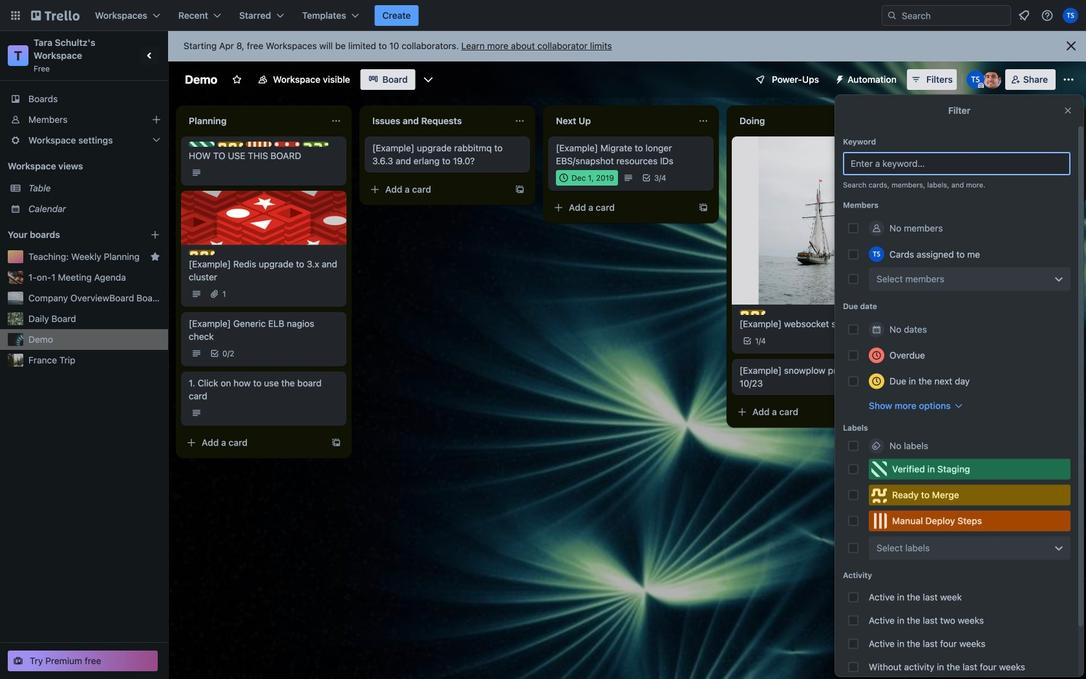 Task type: locate. For each thing, give the bounding box(es) containing it.
1 vertical spatial james peterson (jamespeterson93) image
[[877, 333, 893, 349]]

Search field
[[882, 5, 1012, 26]]

0 horizontal spatial tara schultz (taraschultz7) image
[[870, 246, 885, 262]]

1 vertical spatial tara schultz (taraschultz7) image
[[870, 246, 885, 262]]

0 vertical spatial create from template… image
[[699, 203, 709, 213]]

0 horizontal spatial color: orange, title: "manual deploy steps" element
[[246, 142, 272, 147]]

create from template… image
[[699, 203, 709, 213], [331, 438, 342, 448]]

Enter a keyword… text field
[[844, 152, 1071, 175]]

1 horizontal spatial create from template… image
[[699, 203, 709, 213]]

search image
[[888, 10, 898, 21]]

None checkbox
[[556, 170, 618, 186]]

color: green, title: "verified in staging" element
[[189, 142, 215, 147], [870, 459, 1071, 480]]

tara schultz (taraschultz7) image
[[967, 71, 985, 89]]

1 vertical spatial color: green, title: "verified in staging" element
[[870, 459, 1071, 480]]

customize views image
[[422, 73, 435, 86]]

close popover image
[[1064, 105, 1074, 116]]

sm image
[[830, 69, 848, 87]]

0 horizontal spatial create from template… image
[[331, 438, 342, 448]]

1 horizontal spatial james peterson (jamespeterson93) image
[[984, 71, 1002, 89]]

1 vertical spatial color: orange, title: "manual deploy steps" element
[[870, 511, 1071, 531]]

1 horizontal spatial create from template… image
[[882, 407, 893, 417]]

back to home image
[[31, 5, 80, 26]]

0 vertical spatial create from template… image
[[515, 184, 525, 195]]

Board name text field
[[179, 69, 224, 90]]

starred icon image
[[150, 252, 160, 262]]

color: red, title: "unshippable!" element
[[274, 142, 300, 147]]

0 notifications image
[[1017, 8, 1033, 23]]

None text field
[[732, 111, 877, 131]]

0 vertical spatial tara schultz (taraschultz7) image
[[1064, 8, 1079, 23]]

create from template… image
[[515, 184, 525, 195], [882, 407, 893, 417]]

add board image
[[150, 230, 160, 240]]

1 vertical spatial create from template… image
[[882, 407, 893, 417]]

color: lime, title: "secrets" element
[[303, 142, 329, 147]]

1 vertical spatial create from template… image
[[331, 438, 342, 448]]

color: yellow, title: "ready to merge" element
[[217, 142, 243, 147], [189, 250, 215, 255], [740, 310, 766, 315], [870, 485, 1071, 506]]

1 horizontal spatial tara schultz (taraschultz7) image
[[1064, 8, 1079, 23]]

james peterson (jamespeterson93) image
[[984, 71, 1002, 89], [877, 333, 893, 349]]

color: orange, title: "manual deploy steps" element
[[246, 142, 272, 147], [870, 511, 1071, 531]]

primary element
[[0, 0, 1087, 31]]

tara schultz (taraschultz7) image
[[1064, 8, 1079, 23], [870, 246, 885, 262]]

0 horizontal spatial color: green, title: "verified in staging" element
[[189, 142, 215, 147]]

0 horizontal spatial james peterson (jamespeterson93) image
[[877, 333, 893, 349]]

None text field
[[181, 111, 326, 131], [365, 111, 510, 131], [549, 111, 694, 131], [181, 111, 326, 131], [365, 111, 510, 131], [549, 111, 694, 131]]



Task type: vqa. For each thing, say whether or not it's contained in the screenshot.
leftmost Beyond Imagination
no



Task type: describe. For each thing, give the bounding box(es) containing it.
your boards with 6 items element
[[8, 227, 131, 243]]

this member is an admin of this board. image
[[979, 83, 985, 89]]

0 vertical spatial james peterson (jamespeterson93) image
[[984, 71, 1002, 89]]

0 horizontal spatial create from template… image
[[515, 184, 525, 195]]

0 vertical spatial color: green, title: "verified in staging" element
[[189, 142, 215, 147]]

1 horizontal spatial color: green, title: "verified in staging" element
[[870, 459, 1071, 480]]

0 vertical spatial color: orange, title: "manual deploy steps" element
[[246, 142, 272, 147]]

show menu image
[[1063, 73, 1076, 86]]

1 horizontal spatial color: orange, title: "manual deploy steps" element
[[870, 511, 1071, 531]]

open information menu image
[[1042, 9, 1055, 22]]

workspace navigation collapse icon image
[[141, 47, 159, 65]]

star or unstar board image
[[232, 74, 242, 85]]



